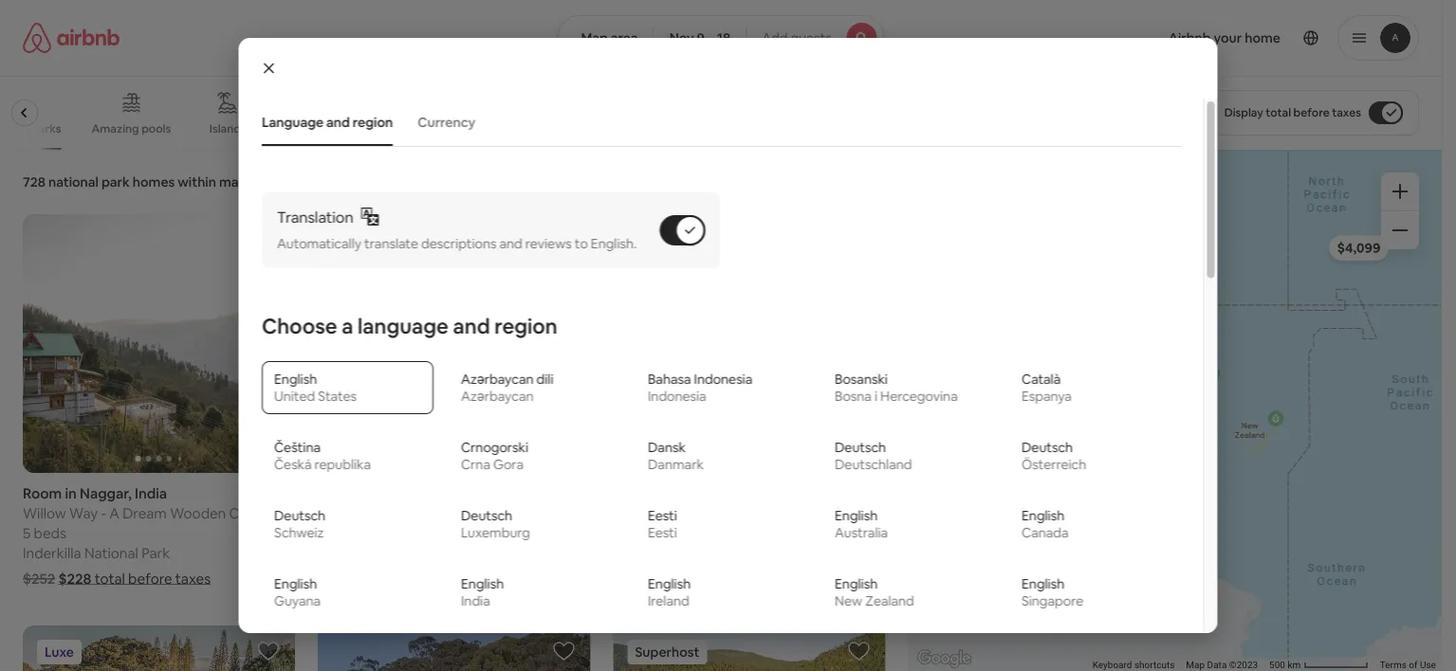 Task type: describe. For each thing, give the bounding box(es) containing it.
zealand
[[865, 593, 914, 610]]

before inside '5 beds inderkilla national park $252 $228 total before taxes'
[[128, 570, 172, 588]]

0 horizontal spatial area
[[250, 174, 277, 191]]

automatically
[[277, 236, 361, 253]]

österreich
[[1022, 457, 1086, 474]]

zoom out image
[[1393, 223, 1409, 238]]

azərbaycan dili azərbaycan
[[461, 371, 553, 405]]

room
[[23, 484, 62, 503]]

national
[[84, 544, 138, 563]]

national
[[48, 174, 99, 191]]

2 eesti from the top
[[648, 525, 677, 542]]

deutsch for luxemburg
[[461, 508, 512, 525]]

house
[[806, 504, 847, 523]]

map data ©2023
[[1187, 660, 1259, 672]]

beds inside '5 beds inderkilla national park $252 $228 total before taxes'
[[34, 524, 66, 543]]

and for choose a language and region
[[453, 313, 490, 340]]

bahasa
[[648, 371, 691, 388]]

english united states
[[274, 371, 356, 405]]

region inside tab panel
[[494, 313, 557, 340]]

english ireland
[[648, 576, 691, 610]]

català espanya
[[1022, 371, 1072, 405]]

2 total before taxes from the left
[[648, 570, 764, 588]]

add to wishlist: villa in haiku-pauwela, hawaii image
[[257, 641, 280, 663]]

currency
[[417, 114, 475, 131]]

keyboard shortcuts
[[1093, 660, 1175, 672]]

beds inside lost&found galactic friends' house 6 double beds
[[674, 524, 706, 543]]

km
[[1288, 660, 1302, 672]]

english.
[[591, 236, 637, 253]]

display total before taxes button
[[1209, 90, 1420, 136]]

choose
[[261, 313, 337, 340]]

park
[[142, 544, 170, 563]]

2 beach from the left
[[504, 504, 544, 523]]

total down exclusive beach villa - balian beach 4 beds
[[413, 570, 443, 588]]

english india
[[461, 576, 504, 610]]

language and region
[[261, 114, 393, 131]]

park
[[101, 174, 130, 191]]

descriptions
[[421, 236, 496, 253]]

choose a language and currency element
[[250, 99, 1193, 672]]

lost&found
[[614, 504, 692, 523]]

language
[[357, 313, 448, 340]]

friends'
[[752, 504, 803, 523]]

0 horizontal spatial india
[[135, 484, 167, 503]]

data
[[1208, 660, 1228, 672]]

9
[[697, 29, 705, 47]]

1 total before taxes from the left
[[413, 570, 529, 588]]

within
[[178, 174, 216, 191]]

gora
[[493, 457, 523, 474]]

1 total before taxes button from the left
[[366, 570, 529, 588]]

dili
[[536, 371, 553, 388]]

language
[[261, 114, 323, 131]]

500 km button
[[1264, 659, 1375, 672]]

pools
[[142, 121, 172, 136]]

area inside button
[[611, 29, 638, 47]]

dansk
[[648, 440, 686, 457]]

beachfront
[[398, 121, 458, 136]]

2 azərbaycan from the top
[[461, 388, 533, 405]]

islands
[[210, 121, 247, 136]]

canada
[[1022, 525, 1069, 542]]

lost&found galactic friends' house 6 double beds
[[614, 504, 847, 543]]

deutsch for schweiz
[[274, 508, 325, 525]]

deutsch for deutschland
[[835, 440, 886, 457]]

kitchens
[[322, 121, 368, 136]]

5.0 out of 5 average rating,  8 reviews image
[[239, 485, 295, 503]]

united
[[274, 388, 315, 405]]

map for map data ©2023
[[1187, 660, 1206, 672]]

republika
[[314, 457, 371, 474]]

chef's kitchens
[[285, 121, 368, 136]]

dansk danmark
[[648, 440, 704, 474]]

deutsch for österreich
[[1022, 440, 1073, 457]]

nov 9 – 18 button
[[654, 15, 747, 61]]

english for united
[[274, 371, 317, 388]]

terms of use
[[1381, 660, 1437, 672]]

languages dialog
[[239, 38, 1218, 672]]

indonesia up 'dansk'
[[648, 388, 706, 405]]

-
[[454, 504, 459, 523]]

amazing pools
[[92, 121, 172, 136]]

and for automatically translate descriptions and reviews to english.
[[499, 236, 522, 253]]

before down luxemburg
[[446, 570, 490, 588]]

map
[[219, 174, 247, 191]]

inderkilla
[[23, 544, 81, 563]]

crnogorski
[[461, 440, 528, 457]]

1 beach from the left
[[381, 504, 421, 523]]

500 km
[[1270, 660, 1304, 672]]

zoom in image
[[1393, 184, 1409, 199]]

naggar,
[[80, 484, 132, 503]]

728
[[23, 174, 46, 191]]

english for singapore
[[1022, 576, 1065, 593]]

$252
[[23, 570, 55, 588]]

currency button
[[408, 104, 485, 140]]

english new zealand
[[835, 576, 914, 610]]

a
[[341, 313, 353, 340]]

ireland
[[648, 593, 689, 610]]

5 beds inderkilla national park $252 $228 total before taxes
[[23, 524, 211, 588]]

double
[[625, 524, 670, 543]]

english for new
[[835, 576, 878, 593]]

guyana
[[274, 593, 320, 610]]

of
[[1410, 660, 1419, 672]]

bosna
[[835, 388, 872, 405]]

català
[[1022, 371, 1061, 388]]

to
[[575, 236, 588, 253]]

crna
[[461, 457, 490, 474]]

language and region tab panel
[[254, 170, 1189, 672]]

$228
[[58, 570, 92, 588]]

and inside language and region button
[[326, 114, 350, 131]]

2 total before taxes button from the left
[[614, 570, 764, 588]]

total up ireland
[[648, 570, 678, 588]]

english australia
[[835, 508, 888, 542]]

villa
[[424, 504, 451, 523]]

taxes inside display total before taxes button
[[1333, 105, 1362, 120]]



Task type: locate. For each thing, give the bounding box(es) containing it.
add to wishlist: villa in ooty, india image
[[553, 641, 576, 663]]

english inside english united states
[[274, 371, 317, 388]]

before
[[1294, 105, 1330, 120], [128, 570, 172, 588], [446, 570, 490, 588], [681, 570, 726, 588]]

1 vertical spatial area
[[250, 174, 277, 191]]

region inside button
[[352, 114, 393, 131]]

display
[[1225, 105, 1264, 120]]

total before taxes button up ireland
[[614, 570, 764, 588]]

deutsch down 5.0 out of 5 average rating,  8 reviews image
[[274, 508, 325, 525]]

exclusive beach villa - balian beach 4 beds
[[318, 504, 544, 543]]

english left $2,003
[[274, 576, 317, 593]]

add to wishlist: room in naggar, india image
[[257, 229, 280, 252]]

0 vertical spatial india
[[135, 484, 167, 503]]

danmark
[[648, 457, 704, 474]]

1 vertical spatial india
[[461, 593, 490, 610]]

deutsch inside "deutsch luxemburg"
[[461, 508, 512, 525]]

english inside english new zealand
[[835, 576, 878, 593]]

area left nov
[[611, 29, 638, 47]]

2 beds from the left
[[330, 524, 362, 543]]

before right display
[[1294, 105, 1330, 120]]

–
[[708, 29, 715, 47]]

18
[[717, 29, 731, 47]]

terms
[[1381, 660, 1408, 672]]

before inside button
[[1294, 105, 1330, 120]]

english
[[274, 371, 317, 388], [835, 508, 878, 525], [1022, 508, 1065, 525], [274, 576, 317, 593], [461, 576, 504, 593], [648, 576, 691, 593], [835, 576, 878, 593], [1022, 576, 1065, 593]]

english down 'deutschland'
[[835, 508, 878, 525]]

deutsch right the -
[[461, 508, 512, 525]]

crnogorski crna gora
[[461, 440, 528, 474]]

3 beds from the left
[[674, 524, 706, 543]]

1 eesti from the top
[[648, 508, 677, 525]]

total before taxes button
[[366, 570, 529, 588], [614, 570, 764, 588]]

region up dili
[[494, 313, 557, 340]]

1 horizontal spatial and
[[453, 313, 490, 340]]

choose a language and region
[[261, 313, 557, 340]]

deutsch deutschland
[[835, 440, 912, 474]]

before down the park
[[128, 570, 172, 588]]

group containing amazing pools
[[0, 76, 1094, 150]]

english for ireland
[[648, 576, 691, 593]]

english singapore
[[1022, 576, 1084, 610]]

5
[[23, 524, 31, 543]]

2 horizontal spatial and
[[499, 236, 522, 253]]

homes
[[133, 174, 175, 191]]

display total before taxes
[[1225, 105, 1362, 120]]

reviews
[[525, 236, 572, 253]]

beach up luxemburg
[[504, 504, 544, 523]]

tab list
[[252, 99, 1181, 146]]

beach
[[381, 504, 421, 523], [504, 504, 544, 523]]

india
[[135, 484, 167, 503], [461, 593, 490, 610]]

english for india
[[461, 576, 504, 593]]

schweiz
[[274, 525, 324, 542]]

2 horizontal spatial beds
[[674, 524, 706, 543]]

0 vertical spatial area
[[611, 29, 638, 47]]

english for guyana
[[274, 576, 317, 593]]

add guests
[[762, 29, 832, 47]]

total before taxes up ireland
[[648, 570, 764, 588]]

total down "national"
[[95, 570, 125, 588]]

none search field containing map area
[[558, 15, 885, 61]]

500
[[1270, 660, 1286, 672]]

1 horizontal spatial beds
[[330, 524, 362, 543]]

region left beachfront
[[352, 114, 393, 131]]

total before taxes down luxemburg
[[413, 570, 529, 588]]

deutsch inside the deutsch deutschland
[[835, 440, 886, 457]]

english down australia
[[835, 576, 878, 593]]

1 horizontal spatial map
[[1187, 660, 1206, 672]]

beds
[[34, 524, 66, 543], [330, 524, 362, 543], [674, 524, 706, 543]]

1 vertical spatial map
[[1187, 660, 1206, 672]]

bosanski bosna i hercegovina
[[835, 371, 958, 405]]

english for canada
[[1022, 508, 1065, 525]]

english inside english singapore
[[1022, 576, 1065, 593]]

english left states at the left
[[274, 371, 317, 388]]

add to wishlist: villa in tabanan, indonesia image
[[553, 229, 576, 252]]

in
[[65, 484, 77, 503]]

0 horizontal spatial region
[[352, 114, 393, 131]]

map left the data on the right bottom of the page
[[1187, 660, 1206, 672]]

taxes inside '5 beds inderkilla national park $252 $228 total before taxes'
[[175, 570, 211, 588]]

group
[[0, 76, 1094, 150], [23, 215, 295, 473], [318, 215, 591, 473], [614, 215, 886, 473], [23, 626, 295, 672], [318, 626, 591, 672], [614, 626, 886, 672]]

new
[[835, 593, 862, 610]]

0 horizontal spatial total before taxes
[[413, 570, 529, 588]]

add
[[762, 29, 788, 47]]

total right display
[[1266, 105, 1292, 120]]

čeština česká republika
[[274, 440, 371, 474]]

beds inside exclusive beach villa - balian beach 4 beds
[[330, 524, 362, 543]]

nov 9 – 18
[[670, 29, 731, 47]]

0 vertical spatial and
[[326, 114, 350, 131]]

total inside '5 beds inderkilla national park $252 $228 total before taxes'
[[95, 570, 125, 588]]

balian
[[462, 504, 501, 523]]

1 horizontal spatial beach
[[504, 504, 544, 523]]

espanya
[[1022, 388, 1072, 405]]

$4,099
[[1338, 240, 1382, 257]]

map area button
[[558, 15, 655, 61]]

bahasa indonesia indonesia
[[648, 371, 752, 405]]

total before taxes
[[413, 570, 529, 588], [648, 570, 764, 588]]

2 vertical spatial and
[[453, 313, 490, 340]]

and
[[326, 114, 350, 131], [499, 236, 522, 253], [453, 313, 490, 340]]

deutsch down bosna
[[835, 440, 886, 457]]

translation
[[277, 208, 353, 227]]

area right "map"
[[250, 174, 277, 191]]

$4,099 button
[[1330, 235, 1390, 261]]

1 horizontal spatial india
[[461, 593, 490, 610]]

language and region button
[[252, 104, 402, 140]]

total
[[1266, 105, 1292, 120], [95, 570, 125, 588], [413, 570, 443, 588], [648, 570, 678, 588]]

and right chef's
[[326, 114, 350, 131]]

chef's
[[285, 121, 320, 136]]

shortcuts
[[1135, 660, 1175, 672]]

google image
[[914, 647, 976, 672]]

english canada
[[1022, 508, 1069, 542]]

english down luxemburg
[[461, 576, 504, 593]]

english down canada
[[1022, 576, 1065, 593]]

0 horizontal spatial map
[[581, 29, 608, 47]]

česká
[[274, 457, 311, 474]]

indonesia
[[694, 371, 752, 388], [648, 388, 706, 405]]

eesti eesti
[[648, 508, 677, 542]]

map left nov
[[581, 29, 608, 47]]

india inside english india
[[461, 593, 490, 610]]

0 horizontal spatial beds
[[34, 524, 66, 543]]

beds down the galactic
[[674, 524, 706, 543]]

english for australia
[[835, 508, 878, 525]]

automatically translate descriptions and reviews to english.
[[277, 236, 637, 253]]

add to wishlist: villa in mandalay, australia image
[[848, 641, 871, 663]]

tab list containing language and region
[[252, 99, 1181, 146]]

amazing
[[92, 121, 140, 136]]

azərbaycan
[[461, 371, 533, 388], [461, 388, 533, 405]]

english guyana
[[274, 576, 320, 610]]

english down the österreich
[[1022, 508, 1065, 525]]

australia
[[835, 525, 888, 542]]

india right naggar,
[[135, 484, 167, 503]]

google map
showing 22 stays. region
[[909, 150, 1443, 672]]

1 horizontal spatial total before taxes
[[648, 570, 764, 588]]

english inside english australia
[[835, 508, 878, 525]]

1 beds from the left
[[34, 524, 66, 543]]

čeština
[[274, 440, 320, 457]]

0 horizontal spatial beach
[[381, 504, 421, 523]]

use
[[1421, 660, 1437, 672]]

eesti right 6
[[648, 508, 677, 525]]

english down double
[[648, 576, 691, 593]]

english inside the english canada
[[1022, 508, 1065, 525]]

deutsch
[[835, 440, 886, 457], [1022, 440, 1073, 457], [274, 508, 325, 525], [461, 508, 512, 525]]

singapore
[[1022, 593, 1084, 610]]

beds down the exclusive
[[330, 524, 362, 543]]

profile element
[[908, 0, 1420, 76]]

$2,003
[[318, 570, 363, 588]]

english inside english guyana
[[274, 576, 317, 593]]

4
[[318, 524, 326, 543]]

1 horizontal spatial total before taxes button
[[614, 570, 764, 588]]

keyboard
[[1093, 660, 1133, 672]]

deutsch inside deutsch österreich
[[1022, 440, 1073, 457]]

map inside button
[[581, 29, 608, 47]]

0 vertical spatial region
[[352, 114, 393, 131]]

i
[[875, 388, 878, 405]]

728 national park homes within map area
[[23, 174, 277, 191]]

0 vertical spatial map
[[581, 29, 608, 47]]

deutsch österreich
[[1022, 440, 1086, 474]]

total inside button
[[1266, 105, 1292, 120]]

1 horizontal spatial area
[[611, 29, 638, 47]]

map for map area
[[581, 29, 608, 47]]

keyboard shortcuts button
[[1093, 659, 1175, 672]]

0 horizontal spatial and
[[326, 114, 350, 131]]

india down luxemburg
[[461, 593, 490, 610]]

eesti down lost&found
[[648, 525, 677, 542]]

eesti
[[648, 508, 677, 525], [648, 525, 677, 542]]

None search field
[[558, 15, 885, 61]]

before up ireland
[[681, 570, 726, 588]]

tab list inside choose a language and currency element
[[252, 99, 1181, 146]]

deutsch down the espanya
[[1022, 440, 1073, 457]]

1 vertical spatial region
[[494, 313, 557, 340]]

terms of use link
[[1381, 660, 1437, 672]]

1 horizontal spatial region
[[494, 313, 557, 340]]

translate
[[364, 236, 418, 253]]

room in naggar, india
[[23, 484, 167, 503]]

indonesia right bahasa
[[694, 371, 752, 388]]

0 horizontal spatial total before taxes button
[[366, 570, 529, 588]]

1 vertical spatial and
[[499, 236, 522, 253]]

1 azərbaycan from the top
[[461, 371, 533, 388]]

and left reviews
[[499, 236, 522, 253]]

6
[[614, 524, 622, 543]]

deutsch luxemburg
[[461, 508, 530, 542]]

total before taxes button down exclusive beach villa - balian beach 4 beds
[[366, 570, 529, 588]]

beds up inderkilla on the left of the page
[[34, 524, 66, 543]]

and right language
[[453, 313, 490, 340]]

beach left the villa
[[381, 504, 421, 523]]



Task type: vqa. For each thing, say whether or not it's contained in the screenshot.
18
yes



